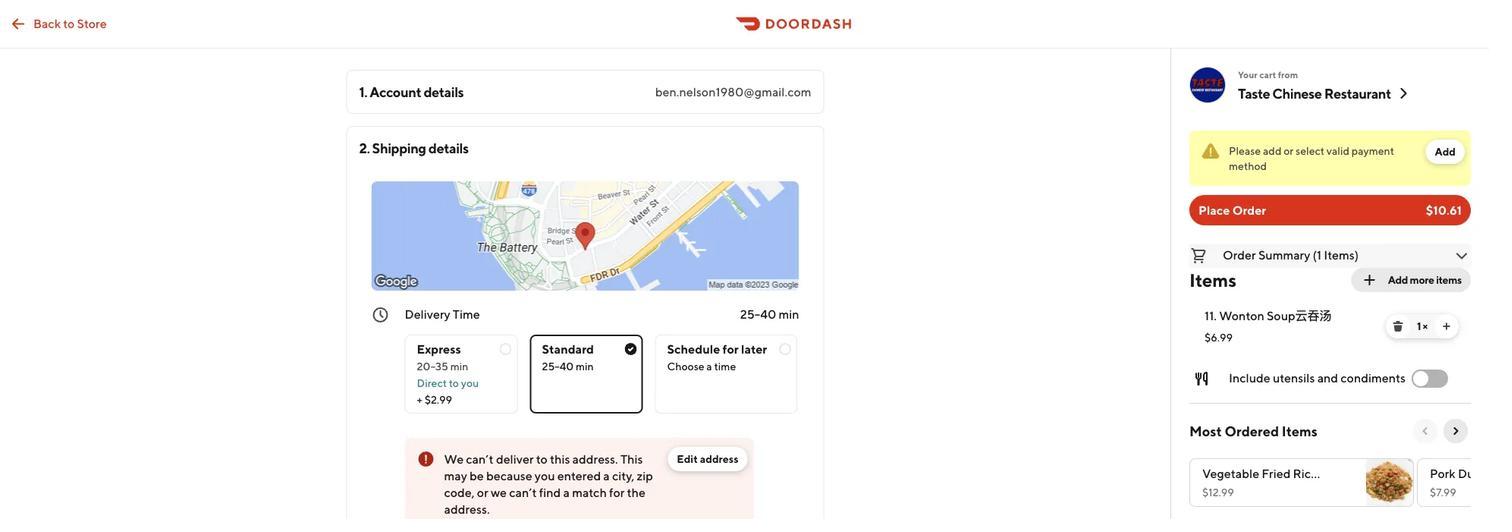Task type: describe. For each thing, give the bounding box(es) containing it.
1 ×
[[1418, 320, 1428, 332]]

pork
[[1431, 466, 1456, 481]]

cart
[[1260, 69, 1277, 80]]

from
[[1279, 69, 1299, 80]]

details for 1. account details
[[424, 83, 464, 100]]

delivery
[[405, 307, 451, 321]]

dump
[[1459, 466, 1490, 481]]

schedule
[[668, 342, 720, 356]]

0 vertical spatial address.
[[573, 452, 618, 466]]

your
[[1239, 69, 1258, 80]]

a inside option group
[[707, 360, 712, 373]]

you inside we can't deliver to this address. this may be because you entered a city, zip code, or we can't find a match for the address.
[[535, 469, 555, 483]]

fried
[[1262, 466, 1291, 481]]

1 horizontal spatial 25–40
[[740, 307, 777, 321]]

match
[[572, 485, 607, 500]]

be
[[470, 469, 484, 483]]

taste
[[1239, 85, 1271, 101]]

add button
[[1426, 140, 1466, 164]]

order summary (1 items) button
[[1190, 244, 1472, 268]]

time
[[453, 307, 480, 321]]

for inside we can't deliver to this address. this may be because you entered a city, zip code, or we can't find a match for the address.
[[609, 485, 625, 500]]

option group containing express
[[405, 323, 800, 414]]

pork dump $7.99
[[1431, 466, 1490, 499]]

vegetable
[[1203, 466, 1260, 481]]

add for add more items
[[1389, 274, 1409, 286]]

time
[[715, 360, 736, 373]]

most
[[1190, 423, 1223, 439]]

back to store link
[[0, 9, 116, 39]]

edit address button
[[668, 447, 748, 471]]

add for add
[[1436, 145, 1456, 158]]

because
[[486, 469, 533, 483]]

$12.99
[[1203, 486, 1235, 499]]

utensils
[[1274, 371, 1316, 385]]

next button of carousel image
[[1450, 425, 1463, 437]]

1 horizontal spatial can't
[[509, 485, 537, 500]]

11. wonton soup云吞汤
[[1205, 309, 1332, 323]]

1 vertical spatial items
[[1283, 423, 1318, 439]]

schedule for later
[[668, 342, 767, 356]]

express
[[417, 342, 461, 356]]

$2.99
[[425, 394, 452, 406]]

chinese
[[1273, 85, 1323, 101]]

none radio containing express
[[405, 335, 518, 414]]

1. account details
[[359, 83, 464, 100]]

edit address
[[677, 453, 739, 465]]

order summary (1 items)
[[1223, 248, 1359, 262]]

we can't deliver to this address. this may be because you entered a city, zip code, or we can't find a match for the address.
[[444, 452, 653, 516]]

include utensils and condiments
[[1230, 371, 1406, 385]]

1 vertical spatial address.
[[444, 502, 490, 516]]

11.
[[1205, 309, 1217, 323]]

condiments
[[1341, 371, 1406, 385]]

place
[[1199, 203, 1231, 217]]

rice菜炒饭
[[1294, 466, 1355, 481]]

add more items link
[[1352, 268, 1472, 292]]

code,
[[444, 485, 475, 500]]

this
[[621, 452, 643, 466]]

vegetable fried rice菜炒饭 $12.99
[[1203, 466, 1355, 499]]

more
[[1411, 274, 1435, 286]]

address
[[700, 453, 739, 465]]

add one to cart image
[[1441, 320, 1453, 332]]

summary
[[1259, 248, 1311, 262]]

back to store
[[33, 16, 107, 30]]

2. shipping details
[[359, 140, 469, 156]]

to inside "link"
[[63, 16, 75, 30]]

$7.99
[[1431, 486, 1457, 499]]

1 vertical spatial 25–40
[[542, 360, 574, 373]]

choose a time
[[668, 360, 736, 373]]

choose
[[668, 360, 705, 373]]

20–35 min direct to you + $2.99
[[417, 360, 479, 406]]

2. shipping
[[359, 140, 426, 156]]

taste chinese restaurant
[[1239, 85, 1392, 101]]

remove item from cart image
[[1393, 320, 1405, 332]]

back
[[33, 16, 61, 30]]

may
[[444, 469, 467, 483]]

Include utensils and condiments checkbox
[[1412, 370, 1449, 388]]

items
[[1437, 274, 1463, 286]]

later
[[742, 342, 767, 356]]

×
[[1424, 320, 1428, 332]]

and
[[1318, 371, 1339, 385]]

please add or select valid payment method
[[1230, 145, 1395, 172]]

select
[[1296, 145, 1325, 157]]

0 horizontal spatial 25–40 min
[[542, 360, 594, 373]]

restaurant
[[1325, 85, 1392, 101]]



Task type: vqa. For each thing, say whether or not it's contained in the screenshot.
1st Good from the right
no



Task type: locate. For each thing, give the bounding box(es) containing it.
add left more
[[1389, 274, 1409, 286]]

0 vertical spatial 25–40
[[740, 307, 777, 321]]

please
[[1230, 145, 1262, 157]]

for up time
[[723, 342, 739, 356]]

details right 1. account
[[424, 83, 464, 100]]

can't down because
[[509, 485, 537, 500]]

a left time
[[707, 360, 712, 373]]

or right add
[[1284, 145, 1294, 157]]

details for 2. shipping details
[[429, 140, 469, 156]]

to right back
[[63, 16, 75, 30]]

1 horizontal spatial or
[[1284, 145, 1294, 157]]

1 vertical spatial you
[[535, 469, 555, 483]]

order left summary
[[1223, 248, 1257, 262]]

25–40 min down standard
[[542, 360, 594, 373]]

25–40
[[740, 307, 777, 321], [542, 360, 574, 373]]

1 horizontal spatial min
[[576, 360, 594, 373]]

you inside 20–35 min direct to you + $2.99
[[461, 377, 479, 389]]

1 horizontal spatial for
[[723, 342, 739, 356]]

add up $10.61
[[1436, 145, 1456, 158]]

your cart from
[[1239, 69, 1299, 80]]

(1
[[1313, 248, 1322, 262]]

0 horizontal spatial add
[[1389, 274, 1409, 286]]

$10.61
[[1427, 203, 1463, 217]]

or inside we can't deliver to this address. this may be because you entered a city, zip code, or we can't find a match for the address.
[[477, 485, 489, 500]]

items
[[1190, 269, 1237, 291], [1283, 423, 1318, 439]]

entered
[[558, 469, 601, 483]]

0 vertical spatial can't
[[466, 452, 494, 466]]

0 horizontal spatial 25–40
[[542, 360, 574, 373]]

1 horizontal spatial add
[[1436, 145, 1456, 158]]

order
[[1233, 203, 1267, 217], [1223, 248, 1257, 262]]

1 vertical spatial for
[[609, 485, 625, 500]]

payment
[[1352, 145, 1395, 157]]

to for 20–35
[[449, 377, 459, 389]]

0 vertical spatial details
[[424, 83, 464, 100]]

items up 11.
[[1190, 269, 1237, 291]]

min inside 20–35 min direct to you + $2.99
[[451, 360, 469, 373]]

for inside option group
[[723, 342, 739, 356]]

1 vertical spatial details
[[429, 140, 469, 156]]

1 horizontal spatial items
[[1283, 423, 1318, 439]]

0 horizontal spatial min
[[451, 360, 469, 373]]

you
[[461, 377, 479, 389], [535, 469, 555, 483]]

0 horizontal spatial for
[[609, 485, 625, 500]]

0 vertical spatial a
[[707, 360, 712, 373]]

wonton
[[1220, 309, 1265, 323]]

address. down code,
[[444, 502, 490, 516]]

to for we
[[536, 452, 548, 466]]

direct
[[417, 377, 447, 389]]

25–40 min up later on the bottom
[[740, 307, 800, 321]]

1 vertical spatial add
[[1389, 274, 1409, 286]]

can't up be
[[466, 452, 494, 466]]

address. up entered
[[573, 452, 618, 466]]

a
[[707, 360, 712, 373], [604, 469, 610, 483], [564, 485, 570, 500]]

2 vertical spatial to
[[536, 452, 548, 466]]

city,
[[612, 469, 635, 483]]

to inside 20–35 min direct to you + $2.99
[[449, 377, 459, 389]]

None radio
[[405, 335, 518, 414]]

1 horizontal spatial address.
[[573, 452, 618, 466]]

valid
[[1327, 145, 1350, 157]]

order right place at right
[[1233, 203, 1267, 217]]

2 horizontal spatial to
[[536, 452, 548, 466]]

zip
[[637, 469, 653, 483]]

details
[[424, 83, 464, 100], [429, 140, 469, 156]]

1 vertical spatial can't
[[509, 485, 537, 500]]

0 horizontal spatial address.
[[444, 502, 490, 516]]

we
[[491, 485, 507, 500]]

2 vertical spatial a
[[564, 485, 570, 500]]

+
[[417, 394, 423, 406]]

soup云吞汤
[[1267, 309, 1332, 323]]

0 vertical spatial order
[[1233, 203, 1267, 217]]

method
[[1230, 160, 1268, 172]]

place order
[[1199, 203, 1267, 217]]

1. account
[[359, 83, 421, 100]]

0 vertical spatial for
[[723, 342, 739, 356]]

0 horizontal spatial items
[[1190, 269, 1237, 291]]

None radio
[[530, 335, 643, 414], [655, 335, 798, 414], [530, 335, 643, 414], [655, 335, 798, 414]]

0 vertical spatial you
[[461, 377, 479, 389]]

we
[[444, 452, 464, 466]]

0 horizontal spatial a
[[564, 485, 570, 500]]

1 vertical spatial 25–40 min
[[542, 360, 594, 373]]

add
[[1264, 145, 1282, 157]]

0 horizontal spatial or
[[477, 485, 489, 500]]

previous button of carousel image
[[1420, 425, 1432, 437]]

to inside we can't deliver to this address. this may be because you entered a city, zip code, or we can't find a match for the address.
[[536, 452, 548, 466]]

we can't deliver to this address. this may be because you entered a city, zip code, or we can't find a match for the address. status
[[405, 438, 754, 519]]

1 vertical spatial order
[[1223, 248, 1257, 262]]

option group
[[405, 323, 800, 414]]

status containing please add or select valid payment method
[[1190, 131, 1472, 186]]

items)
[[1325, 248, 1359, 262]]

20–35
[[417, 360, 448, 373]]

1 horizontal spatial you
[[535, 469, 555, 483]]

2 horizontal spatial a
[[707, 360, 712, 373]]

0 vertical spatial or
[[1284, 145, 1294, 157]]

1 vertical spatial a
[[604, 469, 610, 483]]

to left this
[[536, 452, 548, 466]]

25–40 down standard
[[542, 360, 574, 373]]

delivery time
[[405, 307, 480, 321]]

ordered
[[1225, 423, 1280, 439]]

add inside button
[[1436, 145, 1456, 158]]

items right ordered
[[1283, 423, 1318, 439]]

0 horizontal spatial you
[[461, 377, 479, 389]]

most ordered items
[[1190, 423, 1318, 439]]

2 horizontal spatial min
[[779, 307, 800, 321]]

0 horizontal spatial to
[[63, 16, 75, 30]]

or
[[1284, 145, 1294, 157], [477, 485, 489, 500]]

25–40 min
[[740, 307, 800, 321], [542, 360, 594, 373]]

standard
[[542, 342, 594, 356]]

or left we
[[477, 485, 489, 500]]

deliver
[[496, 452, 534, 466]]

edit
[[677, 453, 698, 465]]

you up find
[[535, 469, 555, 483]]

ben.nelson1980@gmail.com
[[656, 85, 812, 99]]

details right 2. shipping
[[429, 140, 469, 156]]

0 horizontal spatial can't
[[466, 452, 494, 466]]

1
[[1418, 320, 1422, 332]]

for down city,
[[609, 485, 625, 500]]

1 vertical spatial to
[[449, 377, 459, 389]]

include
[[1230, 371, 1271, 385]]

or inside the please add or select valid payment method
[[1284, 145, 1294, 157]]

1 horizontal spatial a
[[604, 469, 610, 483]]

1 horizontal spatial to
[[449, 377, 459, 389]]

the
[[627, 485, 646, 500]]

25–40 up later on the bottom
[[740, 307, 777, 321]]

taste chinese restaurant link
[[1239, 84, 1413, 102]]

a right find
[[564, 485, 570, 500]]

find
[[540, 485, 561, 500]]

0 vertical spatial 25–40 min
[[740, 307, 800, 321]]

min
[[779, 307, 800, 321], [451, 360, 469, 373], [576, 360, 594, 373]]

1 horizontal spatial 25–40 min
[[740, 307, 800, 321]]

$6.99
[[1205, 331, 1233, 344]]

can't
[[466, 452, 494, 466], [509, 485, 537, 500]]

0 vertical spatial items
[[1190, 269, 1237, 291]]

this
[[550, 452, 570, 466]]

1 vertical spatial or
[[477, 485, 489, 500]]

to right direct
[[449, 377, 459, 389]]

store
[[77, 16, 107, 30]]

0 vertical spatial add
[[1436, 145, 1456, 158]]

you right direct
[[461, 377, 479, 389]]

a left city,
[[604, 469, 610, 483]]

add more items
[[1389, 274, 1463, 286]]

0 vertical spatial to
[[63, 16, 75, 30]]

status
[[1190, 131, 1472, 186]]

order inside button
[[1223, 248, 1257, 262]]

to
[[63, 16, 75, 30], [449, 377, 459, 389], [536, 452, 548, 466]]

address.
[[573, 452, 618, 466], [444, 502, 490, 516]]



